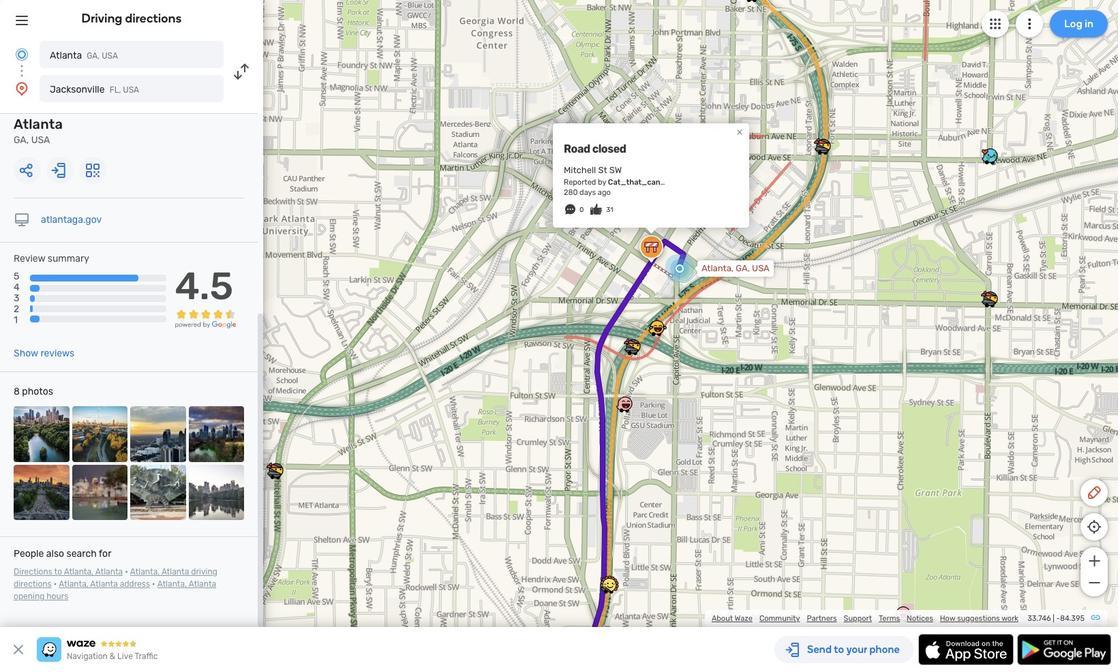 Task type: locate. For each thing, give the bounding box(es) containing it.
people also search for
[[14, 548, 111, 560]]

photos
[[22, 386, 53, 398]]

directions right driving
[[125, 11, 182, 26]]

1 horizontal spatial ga,
[[87, 51, 100, 61]]

directions
[[14, 567, 52, 577]]

directions
[[125, 11, 182, 26], [14, 580, 52, 589]]

driving
[[82, 11, 122, 26]]

jacksonville fl, usa
[[50, 84, 139, 95]]

-
[[1057, 614, 1060, 623]]

image 8 of atlanta, atlanta image
[[189, 465, 244, 520]]

atlanta ga, usa
[[50, 50, 118, 61], [14, 116, 63, 146]]

st
[[598, 165, 607, 175]]

atlanta, inside atlanta, atlanta opening hours
[[157, 580, 187, 589]]

image 5 of atlanta, atlanta image
[[14, 465, 69, 520]]

|
[[1053, 614, 1055, 623]]

terms link
[[879, 614, 900, 623]]

driving directions
[[82, 11, 182, 26]]

atlanta, for atlanta, atlanta address
[[59, 580, 88, 589]]

hours
[[47, 592, 68, 602]]

also
[[46, 548, 64, 560]]

traffic
[[135, 652, 158, 661]]

for
[[99, 548, 111, 560]]

ga,
[[87, 51, 100, 61], [14, 134, 29, 146], [736, 263, 750, 273]]

atlanta inside atlanta, atlanta driving directions
[[162, 567, 189, 577]]

atlanta ga, usa down location image
[[14, 116, 63, 146]]

mitchell
[[564, 165, 596, 175]]

terms
[[879, 614, 900, 623]]

people
[[14, 548, 44, 560]]

usa
[[102, 51, 118, 61], [123, 85, 139, 95], [31, 134, 50, 146], [752, 263, 770, 273]]

0 vertical spatial directions
[[125, 11, 182, 26]]

0 horizontal spatial directions
[[14, 580, 52, 589]]

link image
[[1090, 612, 1101, 623]]

fl,
[[110, 85, 121, 95]]

cat_that_can_drive_a_car
[[608, 178, 711, 187]]

8 photos
[[14, 386, 53, 398]]

jacksonville
[[50, 84, 105, 95]]

0 horizontal spatial ga,
[[14, 134, 29, 146]]

5 4 3 2 1
[[14, 271, 20, 326]]

atlanta,
[[702, 263, 734, 273], [64, 567, 94, 577], [130, 567, 160, 577], [59, 580, 88, 589], [157, 580, 187, 589]]

how suggestions work link
[[940, 614, 1019, 623]]

image 3 of atlanta, atlanta image
[[130, 406, 186, 462]]

2 vertical spatial ga,
[[736, 263, 750, 273]]

atlanta, atlanta opening hours link
[[14, 580, 216, 602]]

waze
[[735, 614, 753, 623]]

about waze community partners support terms notices how suggestions work
[[712, 614, 1019, 623]]

directions to atlanta, atlanta link
[[14, 567, 123, 577]]

atlanta ga, usa up jacksonville
[[50, 50, 118, 61]]

atlanta, atlanta opening hours
[[14, 580, 216, 602]]

1 vertical spatial directions
[[14, 580, 52, 589]]

3
[[14, 293, 19, 304]]

31
[[606, 206, 613, 214]]

sw
[[610, 165, 622, 175]]

atlanta, atlanta driving directions
[[14, 567, 217, 589]]

show reviews
[[14, 348, 74, 359]]

atlanta
[[50, 50, 82, 61], [14, 116, 63, 132], [95, 567, 123, 577], [162, 567, 189, 577], [90, 580, 118, 589], [189, 580, 216, 589]]

current location image
[[14, 46, 30, 63]]

partners
[[807, 614, 837, 623]]

×
[[737, 125, 743, 138]]

address
[[120, 580, 150, 589]]

notices
[[907, 614, 933, 623]]

0 vertical spatial ga,
[[87, 51, 100, 61]]

search
[[67, 548, 97, 560]]

&
[[110, 652, 115, 661]]

navigation
[[67, 652, 108, 661]]

4
[[14, 282, 20, 293]]

computer image
[[14, 212, 30, 228]]

how
[[940, 614, 956, 623]]

0
[[580, 206, 584, 214]]

live
[[117, 652, 133, 661]]

directions down directions
[[14, 580, 52, 589]]

atlanta, inside atlanta, atlanta driving directions
[[130, 567, 160, 577]]

1 vertical spatial atlanta ga, usa
[[14, 116, 63, 146]]

days
[[580, 188, 596, 197]]

atlanta, for atlanta, ga, usa
[[702, 263, 734, 273]]



Task type: vqa. For each thing, say whether or not it's contained in the screenshot.
the www.cryptoarena.com
no



Task type: describe. For each thing, give the bounding box(es) containing it.
ago
[[598, 188, 611, 197]]

8
[[14, 386, 20, 398]]

atlantaga.gov
[[41, 214, 102, 226]]

atlanta inside atlanta, atlanta opening hours
[[189, 580, 216, 589]]

1 vertical spatial ga,
[[14, 134, 29, 146]]

summary
[[48, 253, 89, 265]]

directions inside atlanta, atlanta driving directions
[[14, 580, 52, 589]]

review
[[14, 253, 45, 265]]

zoom in image
[[1086, 553, 1103, 569]]

partners link
[[807, 614, 837, 623]]

location image
[[14, 80, 30, 97]]

driving
[[191, 567, 217, 577]]

x image
[[10, 642, 27, 658]]

atlanta, atlanta address
[[59, 580, 150, 589]]

mitchell st sw reported by cat_that_can_drive_a_car 280 days ago
[[564, 165, 711, 197]]

directions to atlanta, atlanta
[[14, 567, 123, 577]]

atlanta, ga, usa
[[702, 263, 770, 273]]

pencil image
[[1086, 485, 1103, 501]]

33.746 | -84.395
[[1028, 614, 1085, 623]]

reviews
[[41, 348, 74, 359]]

about
[[712, 614, 733, 623]]

work
[[1002, 614, 1019, 623]]

5
[[14, 271, 19, 282]]

1
[[14, 315, 18, 326]]

notices link
[[907, 614, 933, 623]]

closed
[[592, 142, 626, 155]]

atlanta, atlanta address link
[[59, 580, 150, 589]]

reported
[[564, 178, 596, 187]]

opening
[[14, 592, 45, 602]]

support
[[844, 614, 872, 623]]

2
[[14, 304, 19, 315]]

atlanta, for atlanta, atlanta opening hours
[[157, 580, 187, 589]]

atlantaga.gov link
[[41, 214, 102, 226]]

image 7 of atlanta, atlanta image
[[130, 465, 186, 520]]

image 6 of atlanta, atlanta image
[[72, 465, 128, 520]]

zoom out image
[[1086, 575, 1103, 591]]

84.395
[[1060, 614, 1085, 623]]

to
[[54, 567, 62, 577]]

show
[[14, 348, 38, 359]]

suggestions
[[957, 614, 1000, 623]]

road
[[564, 142, 590, 155]]

about waze link
[[712, 614, 753, 623]]

community
[[760, 614, 800, 623]]

image 1 of atlanta, atlanta image
[[14, 406, 69, 462]]

0 vertical spatial atlanta ga, usa
[[50, 50, 118, 61]]

image 4 of atlanta, atlanta image
[[189, 406, 244, 462]]

road closed
[[564, 142, 626, 155]]

usa inside jacksonville fl, usa
[[123, 85, 139, 95]]

33.746
[[1028, 614, 1051, 623]]

2 horizontal spatial ga,
[[736, 263, 750, 273]]

image 2 of atlanta, atlanta image
[[72, 406, 128, 462]]

1 horizontal spatial directions
[[125, 11, 182, 26]]

navigation & live traffic
[[67, 652, 158, 661]]

× link
[[734, 125, 746, 138]]

280
[[564, 188, 578, 197]]

atlanta, atlanta driving directions link
[[14, 567, 217, 589]]

atlanta, for atlanta, atlanta driving directions
[[130, 567, 160, 577]]

by
[[598, 178, 606, 187]]

review summary
[[14, 253, 89, 265]]

4.5
[[175, 264, 233, 309]]

support link
[[844, 614, 872, 623]]

community link
[[760, 614, 800, 623]]



